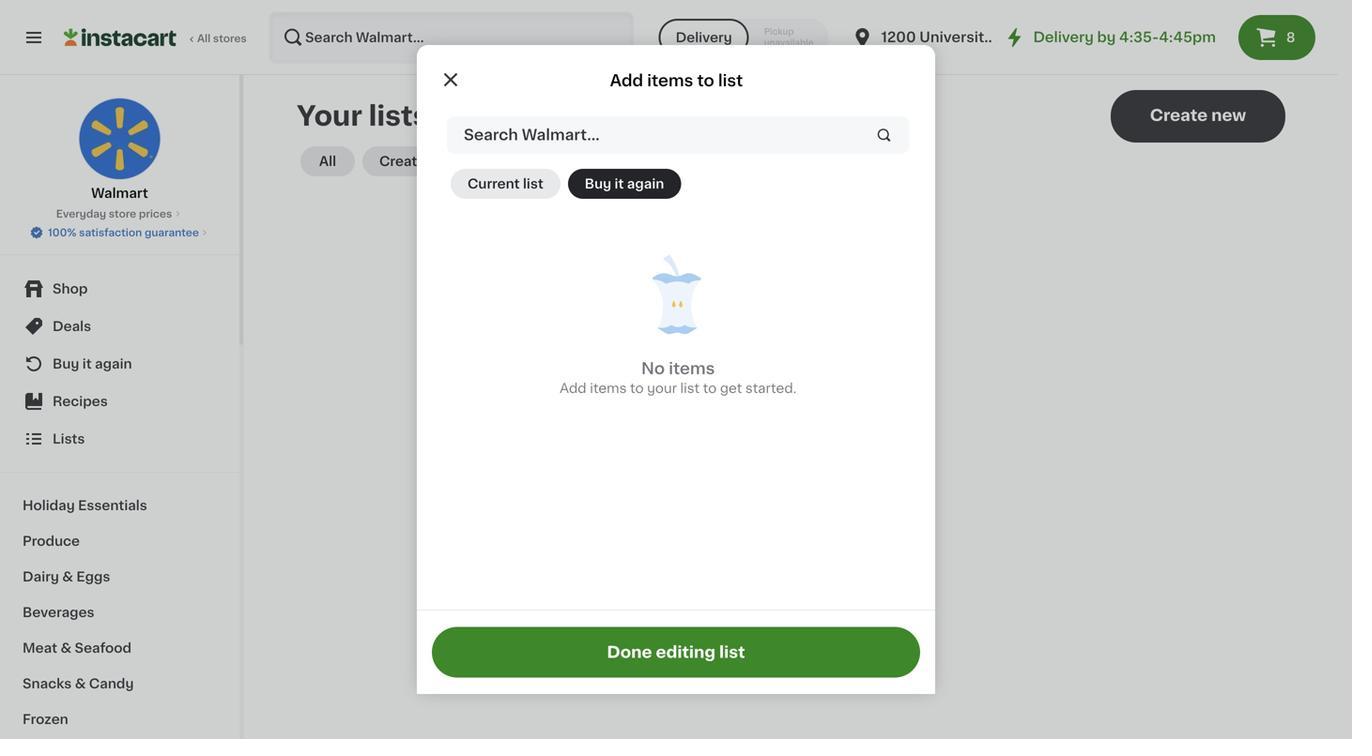 Task type: describe. For each thing, give the bounding box(es) containing it.
dairy & eggs link
[[11, 560, 228, 595]]

delivery button
[[659, 19, 749, 56]]

all for all stores
[[197, 33, 211, 44]]

done
[[607, 645, 652, 661]]

frozen
[[23, 714, 68, 727]]

buy it again inside buy it again button
[[585, 177, 664, 191]]

buy it again button
[[568, 169, 681, 199]]

no for lists
[[745, 389, 769, 405]]

list_add_items dialog
[[417, 45, 935, 695]]

deals link
[[11, 308, 228, 346]]

lists for your
[[369, 103, 429, 130]]

beverages link
[[11, 595, 228, 631]]

1 vertical spatial it
[[82, 358, 92, 371]]

snacks & candy link
[[11, 667, 228, 702]]

lists for no
[[772, 389, 806, 405]]

me
[[458, 155, 480, 168]]

list inside 'button'
[[719, 645, 745, 661]]

to down delivery button
[[697, 73, 714, 89]]

delivery by 4:35-4:45pm link
[[1003, 26, 1216, 49]]

search walmart...
[[464, 128, 600, 143]]

no lists yet
[[745, 389, 837, 405]]

frozen link
[[11, 702, 228, 738]]

meat & seafood
[[23, 642, 131, 655]]

created
[[379, 155, 434, 168]]

items for no
[[669, 361, 715, 377]]

walmart logo image
[[78, 98, 161, 180]]

by for created
[[438, 155, 455, 168]]

your
[[297, 103, 362, 130]]

all stores link
[[64, 11, 248, 64]]

guarantee
[[145, 228, 199, 238]]

buy inside button
[[585, 177, 611, 191]]

beverages
[[23, 607, 94, 620]]

all stores
[[197, 33, 247, 44]]

holiday
[[23, 500, 75, 513]]

8 button
[[1239, 15, 1316, 60]]

everyday
[[56, 209, 106, 219]]

4:35-
[[1119, 31, 1159, 44]]

get
[[720, 382, 742, 395]]

done editing list
[[607, 645, 745, 661]]

editing
[[656, 645, 716, 661]]

dairy
[[23, 571, 59, 584]]

walmart link
[[78, 98, 161, 203]]

everyday store prices link
[[56, 207, 183, 222]]

buy it again inside buy it again link
[[53, 358, 132, 371]]

holiday essentials link
[[11, 488, 228, 524]]

produce link
[[11, 524, 228, 560]]

yet
[[810, 389, 837, 405]]

search walmart... button
[[447, 116, 909, 154]]

create
[[1150, 108, 1208, 123]]

current list button
[[451, 169, 560, 199]]

100% satisfaction guarantee button
[[29, 222, 210, 240]]

buy it again link
[[11, 346, 228, 383]]

to left your
[[630, 382, 644, 395]]

2 vertical spatial items
[[590, 382, 627, 395]]

0 horizontal spatial again
[[95, 358, 132, 371]]

snacks & candy
[[23, 678, 134, 691]]

ave
[[997, 31, 1024, 44]]



Task type: vqa. For each thing, say whether or not it's contained in the screenshot.
the bottom the "Buy it again"
yes



Task type: locate. For each thing, give the bounding box(es) containing it.
1200 university ave button
[[851, 11, 1024, 64]]

candy
[[89, 678, 134, 691]]

items down delivery button
[[647, 73, 693, 89]]

1 vertical spatial lists
[[772, 389, 806, 405]]

0 horizontal spatial all
[[197, 33, 211, 44]]

1 vertical spatial items
[[669, 361, 715, 377]]

stores
[[213, 33, 247, 44]]

it inside button
[[615, 177, 624, 191]]

lists left 'yet'
[[772, 389, 806, 405]]

current list
[[468, 177, 543, 191]]

by inside button
[[438, 155, 455, 168]]

deals
[[53, 320, 91, 333]]

instacart logo image
[[64, 26, 177, 49]]

items up your
[[669, 361, 715, 377]]

1 vertical spatial again
[[95, 358, 132, 371]]

4:45pm
[[1159, 31, 1216, 44]]

delivery for delivery by 4:35-4:45pm
[[1033, 31, 1094, 44]]

1 horizontal spatial add
[[610, 73, 643, 89]]

meat
[[23, 642, 57, 655]]

list right your
[[680, 382, 700, 395]]

0 horizontal spatial add
[[560, 382, 587, 395]]

by
[[1097, 31, 1116, 44], [438, 155, 455, 168]]

all for all
[[319, 155, 336, 168]]

1 horizontal spatial all
[[319, 155, 336, 168]]

& left eggs
[[62, 571, 73, 584]]

seafood
[[75, 642, 131, 655]]

buy it again
[[585, 177, 664, 191], [53, 358, 132, 371]]

create new
[[1150, 108, 1246, 123]]

0 vertical spatial buy it again
[[585, 177, 664, 191]]

shop link
[[11, 270, 228, 308]]

items
[[647, 73, 693, 89], [669, 361, 715, 377], [590, 382, 627, 395]]

1 vertical spatial &
[[61, 642, 71, 655]]

0 vertical spatial buy
[[585, 177, 611, 191]]

delivery inside button
[[676, 31, 732, 44]]

add
[[610, 73, 643, 89], [560, 382, 587, 395]]

university
[[920, 31, 993, 44]]

lists up created
[[369, 103, 429, 130]]

it
[[615, 177, 624, 191], [82, 358, 92, 371]]

no
[[641, 361, 665, 377], [745, 389, 769, 405]]

0 horizontal spatial delivery
[[676, 31, 732, 44]]

1 horizontal spatial it
[[615, 177, 624, 191]]

holiday essentials
[[23, 500, 147, 513]]

no up your
[[641, 361, 665, 377]]

add up search walmart... button
[[610, 73, 643, 89]]

to left get on the right
[[703, 382, 717, 395]]

no items add items to your list to get started.
[[560, 361, 797, 395]]

done editing list button
[[432, 628, 920, 678]]

all left stores
[[197, 33, 211, 44]]

snacks
[[23, 678, 72, 691]]

it down search walmart... button
[[615, 177, 624, 191]]

list inside no items add items to your list to get started.
[[680, 382, 700, 395]]

1 horizontal spatial buy
[[585, 177, 611, 191]]

1 horizontal spatial again
[[627, 177, 664, 191]]

& right the meat
[[61, 642, 71, 655]]

essentials
[[78, 500, 147, 513]]

0 vertical spatial it
[[615, 177, 624, 191]]

0 vertical spatial lists
[[369, 103, 429, 130]]

recipes
[[53, 395, 108, 408]]

lists
[[369, 103, 429, 130], [772, 389, 806, 405]]

buy down deals
[[53, 358, 79, 371]]

all down your
[[319, 155, 336, 168]]

1200 university ave
[[881, 31, 1024, 44]]

1 vertical spatial add
[[560, 382, 587, 395]]

0 horizontal spatial no
[[641, 361, 665, 377]]

1 vertical spatial buy
[[53, 358, 79, 371]]

no inside no items add items to your list to get started.
[[641, 361, 665, 377]]

your
[[647, 382, 677, 395]]

all inside button
[[319, 155, 336, 168]]

lists
[[53, 433, 85, 446]]

buy down the walmart... at the left of page
[[585, 177, 611, 191]]

satisfaction
[[79, 228, 142, 238]]

list down service type group
[[718, 73, 743, 89]]

& for snacks
[[75, 678, 86, 691]]

no right get on the right
[[745, 389, 769, 405]]

delivery for delivery
[[676, 31, 732, 44]]

100% satisfaction guarantee
[[48, 228, 199, 238]]

delivery by 4:35-4:45pm
[[1033, 31, 1216, 44]]

shop
[[53, 283, 88, 296]]

items left your
[[590, 382, 627, 395]]

lists link
[[11, 421, 228, 458]]

search
[[464, 128, 518, 143]]

buy
[[585, 177, 611, 191], [53, 358, 79, 371]]

new
[[1211, 108, 1246, 123]]

0 horizontal spatial lists
[[369, 103, 429, 130]]

eggs
[[76, 571, 110, 584]]

prices
[[139, 209, 172, 219]]

2 vertical spatial &
[[75, 678, 86, 691]]

list
[[718, 73, 743, 89], [523, 177, 543, 191], [680, 382, 700, 395], [719, 645, 745, 661]]

everyday store prices
[[56, 209, 172, 219]]

1 vertical spatial all
[[319, 155, 336, 168]]

1 horizontal spatial no
[[745, 389, 769, 405]]

buy it again up recipes
[[53, 358, 132, 371]]

list right "editing"
[[719, 645, 745, 661]]

meat & seafood link
[[11, 631, 228, 667]]

None search field
[[269, 11, 634, 64]]

0 vertical spatial all
[[197, 33, 211, 44]]

100%
[[48, 228, 77, 238]]

list inside button
[[523, 177, 543, 191]]

delivery up the add items to list
[[676, 31, 732, 44]]

all
[[197, 33, 211, 44], [319, 155, 336, 168]]

add left your
[[560, 382, 587, 395]]

0 vertical spatial again
[[627, 177, 664, 191]]

0 horizontal spatial buy it again
[[53, 358, 132, 371]]

created by me
[[379, 155, 480, 168]]

buy it again down search walmart... button
[[585, 177, 664, 191]]

all button
[[300, 146, 355, 177]]

1 vertical spatial by
[[438, 155, 455, 168]]

again
[[627, 177, 664, 191], [95, 358, 132, 371]]

0 horizontal spatial it
[[82, 358, 92, 371]]

by left the me on the top left of page
[[438, 155, 455, 168]]

delivery
[[1033, 31, 1094, 44], [676, 31, 732, 44]]

1 horizontal spatial by
[[1097, 31, 1116, 44]]

0 vertical spatial items
[[647, 73, 693, 89]]

service type group
[[659, 19, 829, 56]]

started.
[[746, 382, 797, 395]]

walmart...
[[522, 128, 600, 143]]

& left candy
[[75, 678, 86, 691]]

0 horizontal spatial buy
[[53, 358, 79, 371]]

1 vertical spatial buy it again
[[53, 358, 132, 371]]

add items to list
[[610, 73, 743, 89]]

1 horizontal spatial lists
[[772, 389, 806, 405]]

0 vertical spatial by
[[1097, 31, 1116, 44]]

0 vertical spatial &
[[62, 571, 73, 584]]

dairy & eggs
[[23, 571, 110, 584]]

items for add
[[647, 73, 693, 89]]

1 horizontal spatial delivery
[[1033, 31, 1094, 44]]

again up recipes link
[[95, 358, 132, 371]]

recipes link
[[11, 383, 228, 421]]

produce
[[23, 535, 80, 548]]

1 vertical spatial no
[[745, 389, 769, 405]]

delivery right ave
[[1033, 31, 1094, 44]]

your lists
[[297, 103, 429, 130]]

walmart
[[91, 187, 148, 200]]

list right current
[[523, 177, 543, 191]]

created by me button
[[362, 146, 497, 177]]

1 horizontal spatial buy it again
[[585, 177, 664, 191]]

current
[[468, 177, 520, 191]]

add inside no items add items to your list to get started.
[[560, 382, 587, 395]]

0 vertical spatial no
[[641, 361, 665, 377]]

&
[[62, 571, 73, 584], [61, 642, 71, 655], [75, 678, 86, 691]]

by left 4:35-
[[1097, 31, 1116, 44]]

again inside button
[[627, 177, 664, 191]]

& for meat
[[61, 642, 71, 655]]

store
[[109, 209, 136, 219]]

1200
[[881, 31, 916, 44]]

it up recipes
[[82, 358, 92, 371]]

0 vertical spatial add
[[610, 73, 643, 89]]

again down search walmart... button
[[627, 177, 664, 191]]

by for delivery
[[1097, 31, 1116, 44]]

0 horizontal spatial by
[[438, 155, 455, 168]]

8
[[1286, 31, 1295, 44]]

& for dairy
[[62, 571, 73, 584]]

create new button
[[1111, 90, 1286, 143]]

no for items
[[641, 361, 665, 377]]



